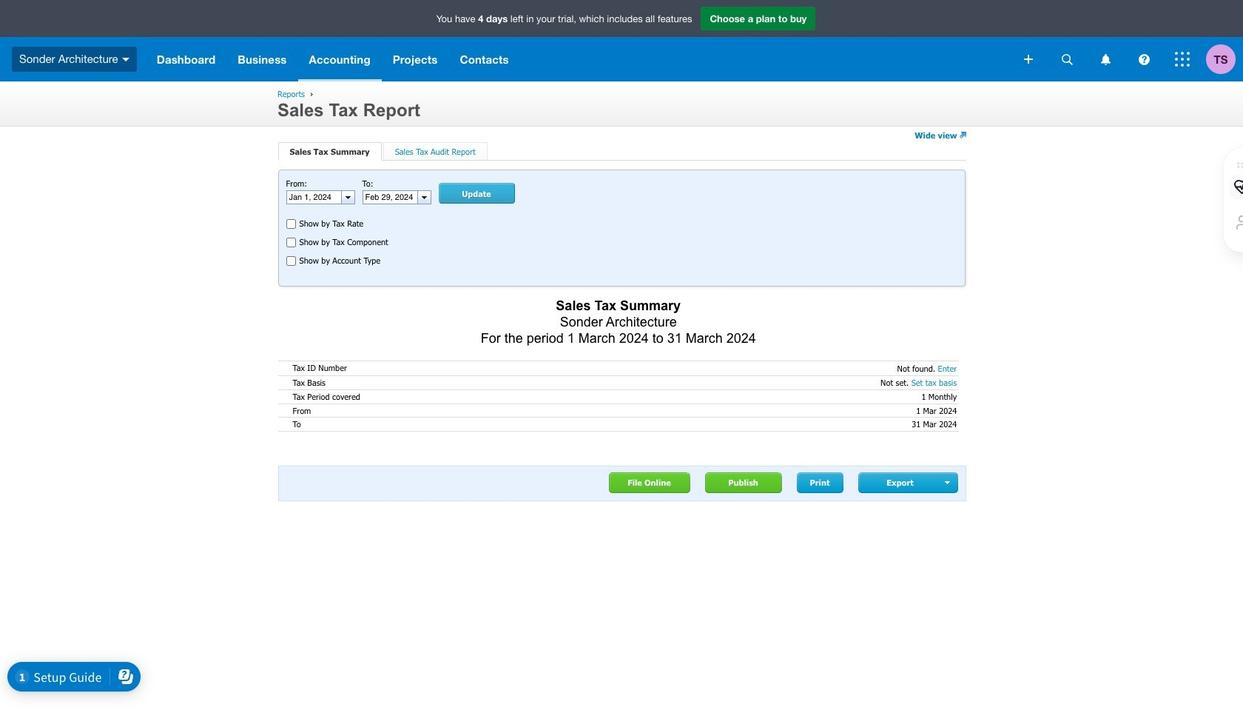 Task type: vqa. For each thing, say whether or not it's contained in the screenshot.
'export options...' 'ICON'
yes



Task type: describe. For each thing, give the bounding box(es) containing it.
3 svg image from the left
[[1139, 54, 1150, 65]]

1 horizontal spatial svg image
[[1025, 55, 1034, 64]]

2 svg image from the left
[[1101, 54, 1111, 65]]

0 horizontal spatial svg image
[[122, 58, 129, 61]]

1 svg image from the left
[[1062, 54, 1073, 65]]



Task type: locate. For each thing, give the bounding box(es) containing it.
svg image
[[1176, 52, 1191, 67], [1025, 55, 1034, 64], [122, 58, 129, 61]]

None checkbox
[[286, 219, 296, 229], [286, 238, 296, 247], [286, 256, 296, 266], [286, 219, 296, 229], [286, 238, 296, 247], [286, 256, 296, 266]]

2 horizontal spatial svg image
[[1139, 54, 1150, 65]]

None text field
[[287, 191, 341, 204], [363, 191, 417, 204], [287, 191, 341, 204], [363, 191, 417, 204]]

svg image
[[1062, 54, 1073, 65], [1101, 54, 1111, 65], [1139, 54, 1150, 65]]

export options... image
[[946, 481, 952, 484]]

2 horizontal spatial svg image
[[1176, 52, 1191, 67]]

0 horizontal spatial svg image
[[1062, 54, 1073, 65]]

1 horizontal spatial svg image
[[1101, 54, 1111, 65]]

banner
[[0, 0, 1244, 81]]



